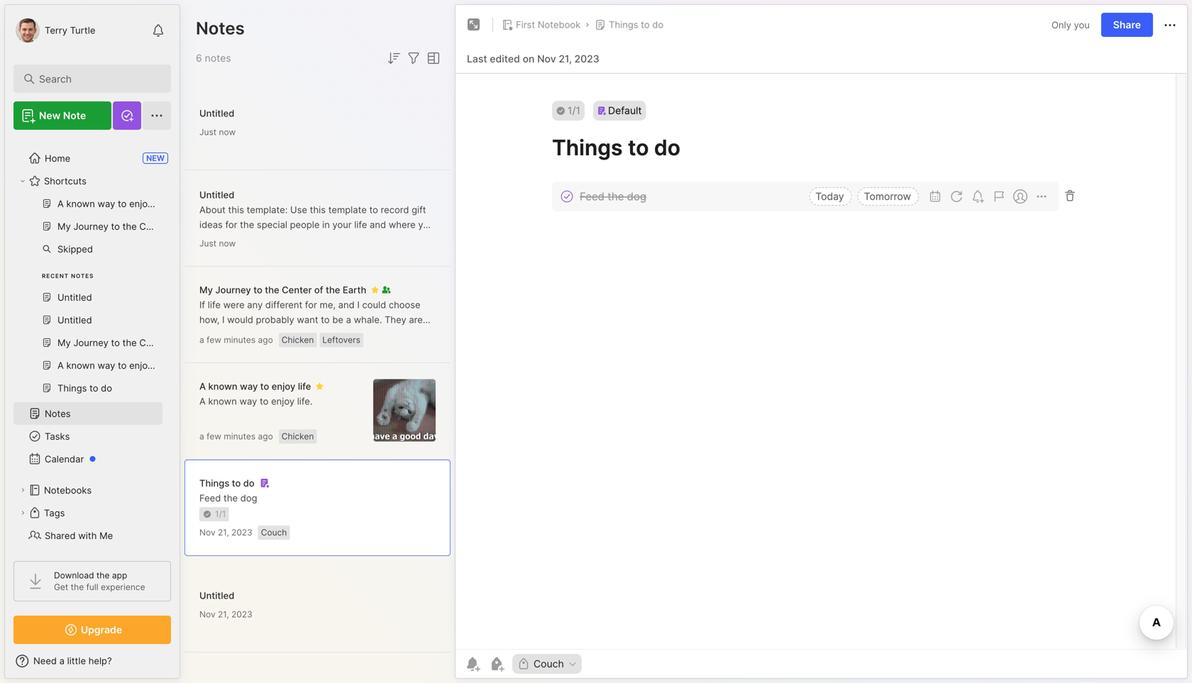 Task type: describe. For each thing, give the bounding box(es) containing it.
time
[[305, 234, 324, 245]]

need
[[33, 656, 57, 667]]

calendar button
[[13, 448, 163, 471]]

on inside 'note window' element
[[523, 53, 535, 65]]

journey
[[215, 285, 251, 296]]

2 vertical spatial 2023
[[231, 610, 252, 620]]

ideas
[[199, 219, 223, 230]]

upgrade button
[[13, 616, 171, 644]]

tags button
[[13, 502, 163, 524]]

ago for to
[[258, 431, 273, 442]]

1 vertical spatial 2023
[[231, 528, 252, 538]]

download
[[54, 571, 94, 581]]

template
[[328, 204, 367, 215]]

share
[[1113, 19, 1141, 31]]

new
[[39, 110, 61, 122]]

can
[[199, 234, 215, 245]]

chicken for enjoy
[[282, 431, 314, 442]]

mammal
[[249, 329, 285, 340]]

recent
[[42, 273, 69, 280]]

your
[[332, 219, 352, 230]]

home
[[45, 153, 70, 164]]

and inside 'about this template: use this template to record gift ideas for the special people in your life and where you can buy them when the time is right. this template...'
[[370, 219, 386, 230]]

first notebook button
[[499, 15, 583, 35]]

enjoy for life.
[[271, 396, 295, 407]]

Note Editor text field
[[456, 73, 1187, 649]]

where
[[389, 219, 416, 230]]

minutes for were
[[224, 335, 256, 345]]

you inside 'note window' element
[[1074, 19, 1090, 30]]

upgrade
[[81, 624, 122, 636]]

first
[[516, 19, 535, 30]]

need a little help?
[[33, 656, 112, 667]]

terry
[[45, 25, 67, 36]]

shared with me link
[[13, 524, 163, 547]]

main element
[[0, 0, 185, 683]]

edited
[[490, 53, 520, 65]]

ago for any
[[258, 335, 273, 345]]

add filters image
[[405, 50, 422, 67]]

minutes for way
[[224, 431, 256, 442]]

a known way to enjoy life.
[[199, 396, 313, 407]]

are
[[409, 314, 423, 325]]

their
[[395, 329, 415, 340]]

leftovers
[[322, 335, 360, 345]]

download the app get the full experience
[[54, 571, 145, 593]]

the inside if life were any different for me, and i could choose how, i would probably want to be a whale. they are the largest mammal on earth and masters of their vast d...
[[199, 329, 214, 340]]

last edited on nov 21, 2023
[[467, 53, 600, 65]]

0 vertical spatial notes
[[196, 18, 245, 39]]

things inside button
[[609, 19, 638, 30]]

none search field inside main element
[[39, 70, 152, 87]]

use
[[290, 204, 307, 215]]

when
[[261, 234, 285, 245]]

1 vertical spatial do
[[243, 478, 255, 489]]

masters
[[346, 329, 381, 340]]

6 notes
[[196, 52, 231, 64]]

Sort options field
[[385, 50, 402, 67]]

if life were any different for me, and i could choose how, i would probably want to be a whale. they are the largest mammal on earth and masters of their vast d...
[[199, 299, 423, 355]]

way for life.
[[239, 396, 257, 407]]

6
[[196, 52, 202, 64]]

choose
[[389, 299, 421, 310]]

center
[[282, 285, 312, 296]]

in
[[322, 219, 330, 230]]

largest
[[216, 329, 246, 340]]

1 horizontal spatial life
[[298, 381, 311, 392]]

way for life
[[240, 381, 258, 392]]

tasks
[[45, 431, 70, 442]]

vast
[[199, 344, 218, 355]]

shortcuts button
[[13, 170, 163, 192]]

about
[[199, 204, 226, 215]]

whale.
[[354, 314, 382, 325]]

turtle
[[70, 25, 95, 36]]

1 just from the top
[[199, 127, 217, 137]]

1 vertical spatial things to do
[[199, 478, 255, 489]]

0 horizontal spatial of
[[314, 285, 323, 296]]

1 vertical spatial 21,
[[218, 528, 229, 538]]

the down people
[[288, 234, 302, 245]]

notes inside group
[[71, 273, 94, 280]]

probably
[[256, 314, 294, 325]]

expand note image
[[466, 16, 483, 33]]

be
[[332, 314, 343, 325]]

dog
[[240, 493, 257, 504]]

1/1
[[215, 509, 226, 519]]

gift
[[412, 204, 426, 215]]

terry turtle
[[45, 25, 95, 36]]

thumbnail image
[[373, 379, 436, 442]]

get
[[54, 582, 68, 593]]

could
[[362, 299, 386, 310]]

recent notes group
[[13, 192, 163, 408]]

how,
[[199, 314, 220, 325]]

new
[[146, 154, 165, 163]]

View options field
[[422, 50, 442, 67]]

buy
[[218, 234, 234, 245]]

0 horizontal spatial i
[[222, 314, 225, 325]]

note window element
[[455, 4, 1188, 683]]

feed the dog
[[199, 493, 257, 504]]

for inside 'about this template: use this template to record gift ideas for the special people in your life and where you can buy them when the time is right. this template...'
[[225, 219, 237, 230]]

to inside button
[[641, 19, 650, 30]]

special
[[257, 219, 287, 230]]

life inside if life were any different for me, and i could choose how, i would probably want to be a whale. they are the largest mammal on earth and masters of their vast d...
[[208, 299, 221, 310]]

nov inside 'note window' element
[[537, 53, 556, 65]]

my
[[199, 285, 213, 296]]

notes link
[[13, 402, 163, 425]]

a for a known way to enjoy life.
[[199, 396, 206, 407]]

me,
[[320, 299, 336, 310]]

d...
[[220, 344, 234, 355]]

last
[[467, 53, 487, 65]]

a inside if life were any different for me, and i could choose how, i would probably want to be a whale. they are the largest mammal on earth and masters of their vast d...
[[346, 314, 351, 325]]

for inside if life were any different for me, and i could choose how, i would probably want to be a whale. they are the largest mammal on earth and masters of their vast d...
[[305, 299, 317, 310]]

want
[[297, 314, 318, 325]]

new note
[[39, 110, 86, 122]]

chicken for different
[[282, 335, 314, 345]]

the up full in the bottom left of the page
[[96, 571, 110, 581]]

shared with me
[[45, 530, 113, 541]]

experience
[[101, 582, 145, 593]]

life.
[[297, 396, 313, 407]]

1 this from the left
[[228, 204, 244, 215]]

click to collapse image
[[179, 657, 190, 674]]



Task type: vqa. For each thing, say whether or not it's contained in the screenshot.
Only you
yes



Task type: locate. For each thing, give the bounding box(es) containing it.
1 horizontal spatial for
[[305, 299, 317, 310]]

this
[[361, 234, 379, 245]]

0 vertical spatial a
[[199, 381, 206, 392]]

1 vertical spatial nov 21, 2023
[[199, 610, 252, 620]]

1 a few minutes ago from the top
[[199, 335, 273, 345]]

1 vertical spatial things
[[199, 478, 229, 489]]

different
[[265, 299, 302, 310]]

1 horizontal spatial do
[[652, 19, 664, 30]]

0 vertical spatial you
[[1074, 19, 1090, 30]]

Search text field
[[39, 72, 152, 86]]

1 few from the top
[[207, 335, 221, 345]]

life up this
[[354, 219, 367, 230]]

tasks button
[[13, 425, 163, 448]]

is
[[326, 234, 333, 245]]

0 vertical spatial nov 21, 2023
[[199, 528, 252, 538]]

a right be
[[346, 314, 351, 325]]

0 horizontal spatial things
[[199, 478, 229, 489]]

a
[[346, 314, 351, 325], [199, 335, 204, 345], [199, 431, 204, 442], [59, 656, 65, 667]]

couch
[[261, 528, 287, 538], [534, 658, 564, 670]]

1 vertical spatial now
[[219, 238, 236, 249]]

expand tags image
[[18, 509, 27, 517]]

to inside 'about this template: use this template to record gift ideas for the special people in your life and where you can buy them when the time is right. this template...'
[[369, 204, 378, 215]]

Add filters field
[[405, 50, 422, 67]]

me
[[99, 530, 113, 541]]

you
[[1074, 19, 1090, 30], [418, 219, 434, 230]]

known up "a known way to enjoy life."
[[208, 381, 237, 392]]

shared
[[45, 530, 76, 541]]

0 horizontal spatial do
[[243, 478, 255, 489]]

things to do inside things to do button
[[609, 19, 664, 30]]

WHAT'S NEW field
[[5, 650, 180, 673]]

0 vertical spatial now
[[219, 127, 236, 137]]

1 vertical spatial on
[[288, 329, 299, 340]]

2 minutes from the top
[[224, 431, 256, 442]]

0 vertical spatial a few minutes ago
[[199, 335, 273, 345]]

first notebook
[[516, 19, 581, 30]]

way down a known way to enjoy life
[[239, 396, 257, 407]]

1 horizontal spatial notes
[[71, 273, 94, 280]]

known
[[208, 381, 237, 392], [208, 396, 237, 407]]

life inside 'about this template: use this template to record gift ideas for the special people in your life and where you can buy them when the time is right. this template...'
[[354, 219, 367, 230]]

template:
[[247, 204, 288, 215]]

1 horizontal spatial of
[[384, 329, 393, 340]]

app
[[112, 571, 127, 581]]

1 horizontal spatial you
[[1074, 19, 1090, 30]]

0 horizontal spatial things to do
[[199, 478, 255, 489]]

0 vertical spatial chicken
[[282, 335, 314, 345]]

0 vertical spatial and
[[370, 219, 386, 230]]

2 just from the top
[[199, 238, 217, 249]]

ago down "a known way to enjoy life."
[[258, 431, 273, 442]]

untitled for about
[[199, 189, 234, 200]]

enjoy up "a known way to enjoy life."
[[272, 381, 295, 392]]

1 vertical spatial earth
[[301, 329, 325, 340]]

nov
[[537, 53, 556, 65], [199, 528, 215, 538], [199, 610, 215, 620]]

my journey to the center of the earth
[[199, 285, 366, 296]]

notes up notes
[[196, 18, 245, 39]]

1 vertical spatial a
[[199, 396, 206, 407]]

a known way to enjoy life
[[199, 381, 311, 392]]

1 vertical spatial a few minutes ago
[[199, 431, 273, 442]]

2 now from the top
[[219, 238, 236, 249]]

shortcuts
[[44, 175, 86, 186]]

1 vertical spatial life
[[208, 299, 221, 310]]

more actions image
[[1162, 17, 1179, 34]]

earth down the want
[[301, 329, 325, 340]]

1 nov 21, 2023 from the top
[[199, 528, 252, 538]]

1 just now from the top
[[199, 127, 236, 137]]

2 vertical spatial notes
[[45, 408, 71, 419]]

the down download
[[71, 582, 84, 593]]

1 horizontal spatial earth
[[343, 285, 366, 296]]

tags
[[44, 508, 65, 519]]

little
[[67, 656, 86, 667]]

2 vertical spatial untitled
[[199, 590, 234, 601]]

2 untitled from the top
[[199, 189, 234, 200]]

share button
[[1101, 13, 1153, 37]]

few down "a known way to enjoy life."
[[207, 431, 221, 442]]

0 vertical spatial minutes
[[224, 335, 256, 345]]

1 chicken from the top
[[282, 335, 314, 345]]

were
[[223, 299, 245, 310]]

on inside if life were any different for me, and i could choose how, i would probably want to be a whale. they are the largest mammal on earth and masters of their vast d...
[[288, 329, 299, 340]]

1 now from the top
[[219, 127, 236, 137]]

for up the want
[[305, 299, 317, 310]]

this up in
[[310, 204, 326, 215]]

1 vertical spatial and
[[338, 299, 355, 310]]

untitled for nov
[[199, 590, 234, 601]]

0 vertical spatial on
[[523, 53, 535, 65]]

2 nov 21, 2023 from the top
[[199, 610, 252, 620]]

1 vertical spatial known
[[208, 396, 237, 407]]

things to do
[[609, 19, 664, 30], [199, 478, 255, 489]]

1 horizontal spatial i
[[357, 299, 360, 310]]

0 horizontal spatial for
[[225, 219, 237, 230]]

1 ago from the top
[[258, 335, 273, 345]]

few for a known way to enjoy life.
[[207, 431, 221, 442]]

1 horizontal spatial on
[[523, 53, 535, 65]]

0 horizontal spatial earth
[[301, 329, 325, 340]]

this right about
[[228, 204, 244, 215]]

few down how,
[[207, 335, 221, 345]]

0 vertical spatial ago
[[258, 335, 273, 345]]

way up "a known way to enjoy life."
[[240, 381, 258, 392]]

things to do button
[[592, 15, 666, 35]]

2 vertical spatial nov
[[199, 610, 215, 620]]

0 vertical spatial just now
[[199, 127, 236, 137]]

do inside button
[[652, 19, 664, 30]]

to
[[641, 19, 650, 30], [369, 204, 378, 215], [253, 285, 262, 296], [321, 314, 330, 325], [260, 381, 269, 392], [260, 396, 269, 407], [232, 478, 241, 489]]

1 horizontal spatial couch
[[534, 658, 564, 670]]

on right the edited
[[523, 53, 535, 65]]

a
[[199, 381, 206, 392], [199, 396, 206, 407]]

way
[[240, 381, 258, 392], [239, 396, 257, 407]]

1 vertical spatial nov
[[199, 528, 215, 538]]

2023
[[575, 53, 600, 65], [231, 528, 252, 538], [231, 610, 252, 620]]

of inside if life were any different for me, and i could choose how, i would probably want to be a whale. they are the largest mammal on earth and masters of their vast d...
[[384, 329, 393, 340]]

known down a known way to enjoy life
[[208, 396, 237, 407]]

on
[[523, 53, 535, 65], [288, 329, 299, 340]]

on down the want
[[288, 329, 299, 340]]

0 horizontal spatial on
[[288, 329, 299, 340]]

a up feed
[[199, 431, 204, 442]]

1 vertical spatial way
[[239, 396, 257, 407]]

1 vertical spatial couch
[[534, 658, 564, 670]]

chicken down life.
[[282, 431, 314, 442]]

1 vertical spatial notes
[[71, 273, 94, 280]]

i left could
[[357, 299, 360, 310]]

chicken down the want
[[282, 335, 314, 345]]

things up feed
[[199, 478, 229, 489]]

people
[[290, 219, 320, 230]]

2 vertical spatial and
[[327, 329, 344, 340]]

3 untitled from the top
[[199, 590, 234, 601]]

1 vertical spatial ago
[[258, 431, 273, 442]]

things
[[609, 19, 638, 30], [199, 478, 229, 489]]

add a reminder image
[[464, 656, 481, 673]]

a few minutes ago down "a known way to enjoy life."
[[199, 431, 273, 442]]

2 a from the top
[[199, 396, 206, 407]]

tree containing home
[[5, 138, 180, 578]]

0 vertical spatial do
[[652, 19, 664, 30]]

few
[[207, 335, 221, 345], [207, 431, 221, 442]]

a few minutes ago
[[199, 335, 273, 345], [199, 431, 273, 442]]

1 vertical spatial just
[[199, 238, 217, 249]]

21, inside 'note window' element
[[559, 53, 572, 65]]

1 a from the top
[[199, 381, 206, 392]]

with
[[78, 530, 97, 541]]

chicken
[[282, 335, 314, 345], [282, 431, 314, 442]]

Account field
[[13, 16, 95, 45]]

you right only
[[1074, 19, 1090, 30]]

you inside 'about this template: use this template to record gift ideas for the special people in your life and where you can buy them when the time is right. this template...'
[[418, 219, 434, 230]]

and down be
[[327, 329, 344, 340]]

1 horizontal spatial this
[[310, 204, 326, 215]]

for up buy
[[225, 219, 237, 230]]

2023 inside 'note window' element
[[575, 53, 600, 65]]

1 vertical spatial you
[[418, 219, 434, 230]]

2 few from the top
[[207, 431, 221, 442]]

2 this from the left
[[310, 204, 326, 215]]

1 vertical spatial of
[[384, 329, 393, 340]]

None search field
[[39, 70, 152, 87]]

any
[[247, 299, 263, 310]]

0 vertical spatial nov
[[537, 53, 556, 65]]

expand notebooks image
[[18, 486, 27, 495]]

1 horizontal spatial things
[[609, 19, 638, 30]]

0 vertical spatial earth
[[343, 285, 366, 296]]

full
[[86, 582, 98, 593]]

2 just now from the top
[[199, 238, 236, 249]]

0 vertical spatial 21,
[[559, 53, 572, 65]]

help?
[[89, 656, 112, 667]]

a for a known way to enjoy life
[[199, 381, 206, 392]]

i
[[357, 299, 360, 310], [222, 314, 225, 325]]

2 horizontal spatial life
[[354, 219, 367, 230]]

about this template: use this template to record gift ideas for the special people in your life and where you can buy them when the time is right. this template...
[[199, 204, 434, 245]]

notebooks
[[44, 485, 92, 496]]

right.
[[336, 234, 358, 245]]

known for a known way to enjoy life
[[208, 381, 237, 392]]

earth up could
[[343, 285, 366, 296]]

0 vertical spatial few
[[207, 335, 221, 345]]

0 horizontal spatial couch
[[261, 528, 287, 538]]

0 vertical spatial 2023
[[575, 53, 600, 65]]

earth inside if life were any different for me, and i could choose how, i would probably want to be a whale. they are the largest mammal on earth and masters of their vast d...
[[301, 329, 325, 340]]

the up different on the left of page
[[265, 285, 279, 296]]

2 enjoy from the top
[[271, 396, 295, 407]]

you down gift
[[418, 219, 434, 230]]

1 enjoy from the top
[[272, 381, 295, 392]]

a few minutes ago down 'would'
[[199, 335, 273, 345]]

2 vertical spatial 21,
[[218, 610, 229, 620]]

0 vertical spatial for
[[225, 219, 237, 230]]

and
[[370, 219, 386, 230], [338, 299, 355, 310], [327, 329, 344, 340]]

known for a known way to enjoy life.
[[208, 396, 237, 407]]

a few minutes ago for way
[[199, 431, 273, 442]]

0 vertical spatial way
[[240, 381, 258, 392]]

a few minutes ago for were
[[199, 335, 273, 345]]

minutes down 'would'
[[224, 335, 256, 345]]

1 minutes from the top
[[224, 335, 256, 345]]

minutes down "a known way to enjoy life."
[[224, 431, 256, 442]]

only you
[[1052, 19, 1090, 30]]

things right notebook
[[609, 19, 638, 30]]

few for if life were any different for me, and i could choose how, i would probably want to be a whale. they are the largest mammal on earth and masters of their vast d...
[[207, 335, 221, 345]]

of up me,
[[314, 285, 323, 296]]

notes right recent
[[71, 273, 94, 280]]

they
[[385, 314, 406, 325]]

of down the they
[[384, 329, 393, 340]]

a left little
[[59, 656, 65, 667]]

for
[[225, 219, 237, 230], [305, 299, 317, 310]]

the left dog
[[224, 493, 238, 504]]

0 vertical spatial i
[[357, 299, 360, 310]]

notes up tasks
[[45, 408, 71, 419]]

add tag image
[[488, 656, 505, 673]]

a inside field
[[59, 656, 65, 667]]

notebook
[[538, 19, 581, 30]]

2 horizontal spatial notes
[[196, 18, 245, 39]]

1 vertical spatial chicken
[[282, 431, 314, 442]]

0 vertical spatial of
[[314, 285, 323, 296]]

0 horizontal spatial this
[[228, 204, 244, 215]]

life up life.
[[298, 381, 311, 392]]

the up vast at the bottom left of the page
[[199, 329, 214, 340]]

1 vertical spatial untitled
[[199, 189, 234, 200]]

1 horizontal spatial things to do
[[609, 19, 664, 30]]

1 vertical spatial minutes
[[224, 431, 256, 442]]

now
[[219, 127, 236, 137], [219, 238, 236, 249]]

1 vertical spatial i
[[222, 314, 225, 325]]

a down how,
[[199, 335, 204, 345]]

couch button
[[512, 654, 582, 674]]

notes
[[205, 52, 231, 64]]

life right if
[[208, 299, 221, 310]]

1 vertical spatial enjoy
[[271, 396, 295, 407]]

tree inside main element
[[5, 138, 180, 578]]

2 chicken from the top
[[282, 431, 314, 442]]

0 vertical spatial things to do
[[609, 19, 664, 30]]

1 vertical spatial few
[[207, 431, 221, 442]]

do
[[652, 19, 664, 30], [243, 478, 255, 489]]

Couch Tag actions field
[[564, 659, 578, 669]]

note
[[63, 110, 86, 122]]

enjoy for life
[[272, 381, 295, 392]]

and up be
[[338, 299, 355, 310]]

would
[[227, 314, 253, 325]]

More actions field
[[1162, 16, 1179, 34]]

the up me,
[[326, 285, 340, 296]]

them
[[237, 234, 259, 245]]

0 vertical spatial things
[[609, 19, 638, 30]]

couch inside couch button
[[534, 658, 564, 670]]

this
[[228, 204, 244, 215], [310, 204, 326, 215]]

enjoy left life.
[[271, 396, 295, 407]]

the up them
[[240, 219, 254, 230]]

0 vertical spatial just
[[199, 127, 217, 137]]

0 horizontal spatial notes
[[45, 408, 71, 419]]

notes
[[196, 18, 245, 39], [71, 273, 94, 280], [45, 408, 71, 419]]

1 vertical spatial just now
[[199, 238, 236, 249]]

just now
[[199, 127, 236, 137], [199, 238, 236, 249]]

calendar
[[45, 454, 84, 465]]

0 vertical spatial known
[[208, 381, 237, 392]]

notebooks link
[[13, 479, 163, 502]]

1 vertical spatial for
[[305, 299, 317, 310]]

only
[[1052, 19, 1071, 30]]

i right how,
[[222, 314, 225, 325]]

2 a few minutes ago from the top
[[199, 431, 273, 442]]

tree
[[5, 138, 180, 578]]

ago down probably
[[258, 335, 273, 345]]

and up this
[[370, 219, 386, 230]]

2 ago from the top
[[258, 431, 273, 442]]

to inside if life were any different for me, and i could choose how, i would probably want to be a whale. they are the largest mammal on earth and masters of their vast d...
[[321, 314, 330, 325]]

0 vertical spatial couch
[[261, 528, 287, 538]]

1 untitled from the top
[[199, 108, 234, 119]]

ago
[[258, 335, 273, 345], [258, 431, 273, 442]]

feed
[[199, 493, 221, 504]]

1 known from the top
[[208, 381, 237, 392]]

2 known from the top
[[208, 396, 237, 407]]

just
[[199, 127, 217, 137], [199, 238, 217, 249]]

record
[[381, 204, 409, 215]]

0 horizontal spatial life
[[208, 299, 221, 310]]

0 horizontal spatial you
[[418, 219, 434, 230]]

0 vertical spatial enjoy
[[272, 381, 295, 392]]

2 vertical spatial life
[[298, 381, 311, 392]]

0 vertical spatial untitled
[[199, 108, 234, 119]]

0 vertical spatial life
[[354, 219, 367, 230]]



